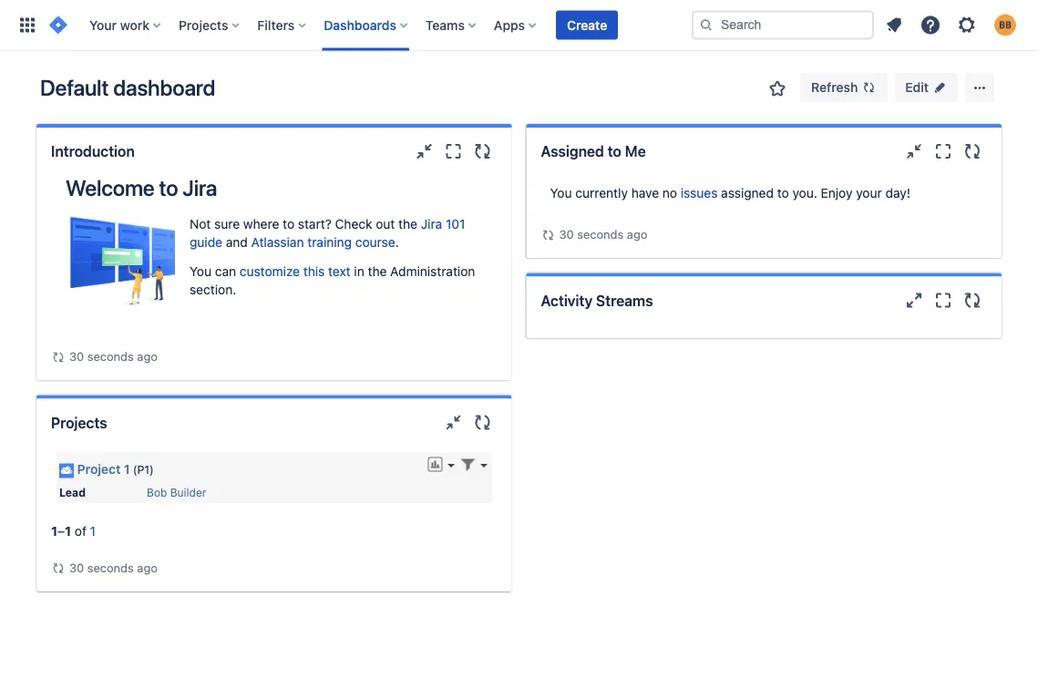 Task type: describe. For each thing, give the bounding box(es) containing it.
search image
[[699, 18, 714, 32]]

customize
[[240, 264, 300, 279]]

sure
[[214, 217, 240, 232]]

seconds for projects
[[87, 561, 134, 574]]

builder
[[170, 486, 206, 499]]

to up atlassian
[[283, 217, 295, 232]]

refresh
[[812, 80, 858, 95]]

refresh image
[[862, 80, 877, 95]]

101
[[446, 217, 465, 232]]

activity
[[541, 292, 593, 309]]

issues link
[[681, 186, 718, 201]]

can
[[215, 264, 236, 279]]

seconds for assigned to me
[[577, 228, 624, 241]]

create
[[567, 17, 607, 32]]

jira inside jira 101 guide
[[421, 217, 442, 232]]

welcome to jira
[[66, 175, 217, 201]]

1 link
[[90, 523, 96, 538]]

filters button
[[252, 10, 313, 40]]

section.
[[190, 282, 236, 297]]

30 seconds ago for projects
[[69, 561, 158, 574]]

atlassian training course link
[[251, 235, 395, 250]]

refresh projects image
[[472, 412, 494, 434]]

not sure where to start? check out the
[[190, 217, 421, 232]]

30 for introduction
[[69, 350, 84, 363]]

you for you currently have no
[[550, 186, 572, 201]]

1 vertical spatial projects
[[51, 414, 107, 431]]

appswitcher icon image
[[16, 14, 38, 36]]

of
[[75, 523, 87, 538]]

lead
[[59, 486, 86, 499]]

1 – 1 of 1
[[51, 523, 96, 538]]

introduction
[[51, 143, 135, 160]]

training
[[308, 235, 352, 250]]

atlassian
[[251, 235, 304, 250]]

30 for assigned to me
[[559, 228, 574, 241]]

create button
[[556, 10, 618, 40]]

default
[[40, 75, 109, 100]]

banner containing your work
[[0, 0, 1039, 51]]

0 vertical spatial the
[[399, 217, 418, 232]]

check
[[335, 217, 372, 232]]

jira 101 guide
[[190, 217, 465, 250]]

minimize projects image
[[443, 412, 465, 434]]

welcome
[[66, 175, 155, 201]]

filters
[[257, 17, 295, 32]]

streams
[[596, 292, 653, 309]]

notifications image
[[884, 14, 905, 36]]

start?
[[298, 217, 332, 232]]

assigned
[[541, 143, 604, 160]]

in the administration section.
[[190, 264, 475, 297]]

you currently have no issues assigned to you. enjoy your day!
[[550, 186, 911, 201]]

project 1 link
[[77, 462, 130, 477]]

bob
[[147, 486, 167, 499]]

jira software image
[[47, 14, 69, 36]]

teams
[[426, 17, 465, 32]]

bob builder link
[[147, 486, 206, 499]]

day!
[[886, 186, 911, 201]]

you for you can
[[190, 264, 212, 279]]

projects button
[[173, 10, 247, 40]]

customize this text link
[[240, 264, 351, 279]]

an arrow curved in a circular way on the button that refreshes the dashboard image for projects
[[51, 561, 66, 576]]

projects region
[[51, 446, 497, 577]]

30 for projects
[[69, 561, 84, 574]]

you can customize this text
[[190, 264, 351, 279]]

enjoy
[[821, 186, 853, 201]]

refresh button
[[801, 73, 888, 102]]

have
[[632, 186, 659, 201]]

30 seconds ago for assigned to me
[[559, 228, 648, 241]]



Task type: locate. For each thing, give the bounding box(es) containing it.
2 vertical spatial 30
[[69, 561, 84, 574]]

an arrow curved in a circular way on the button that refreshes the dashboard image inside projects region
[[51, 561, 66, 576]]

course
[[355, 235, 395, 250]]

not
[[190, 217, 211, 232]]

1 vertical spatial ago
[[137, 350, 158, 363]]

you inside 'introduction' "region"
[[190, 264, 212, 279]]

assigned
[[721, 186, 774, 201]]

your work button
[[84, 10, 168, 40]]

maximize introduction image
[[443, 140, 465, 162]]

you.
[[793, 186, 818, 201]]

bob builder
[[147, 486, 206, 499]]

1 vertical spatial 30 seconds ago
[[69, 350, 158, 363]]

more dashboard actions image
[[969, 77, 991, 98]]

seconds for introduction
[[87, 350, 134, 363]]

minimize assigned to me image
[[904, 140, 926, 162]]

1 vertical spatial seconds
[[87, 350, 134, 363]]

an arrow curved in a circular way on the button that refreshes the dashboard image inside 'introduction' "region"
[[51, 350, 66, 365]]

0 vertical spatial jira
[[183, 175, 217, 201]]

0 vertical spatial projects
[[179, 17, 228, 32]]

you left currently
[[550, 186, 572, 201]]

30 seconds ago inside projects region
[[69, 561, 158, 574]]

0 vertical spatial seconds
[[577, 228, 624, 241]]

out
[[376, 217, 395, 232]]

your
[[89, 17, 117, 32]]

to
[[608, 143, 622, 160], [159, 175, 178, 201], [778, 186, 789, 201], [283, 217, 295, 232]]

–
[[57, 523, 65, 538]]

30 inside assigned to me "region"
[[559, 228, 574, 241]]

Search field
[[692, 10, 874, 40]]

projects inside "dropdown button"
[[179, 17, 228, 32]]

project 1 (p1)
[[77, 462, 154, 477]]

no
[[663, 186, 678, 201]]

to left me
[[608, 143, 622, 160]]

1 horizontal spatial you
[[550, 186, 572, 201]]

0 horizontal spatial the
[[368, 264, 387, 279]]

jira 101 guide link
[[190, 217, 465, 250]]

your work
[[89, 17, 150, 32]]

0 horizontal spatial you
[[190, 264, 212, 279]]

apps
[[494, 17, 525, 32]]

the right in
[[368, 264, 387, 279]]

projects right the work
[[179, 17, 228, 32]]

introduction region
[[51, 175, 497, 366]]

apps button
[[489, 10, 544, 40]]

30 inside projects region
[[69, 561, 84, 574]]

edit link
[[895, 73, 958, 102]]

ago inside 'introduction' "region"
[[137, 350, 158, 363]]

text
[[328, 264, 351, 279]]

1 vertical spatial the
[[368, 264, 387, 279]]

your profile and settings image
[[995, 14, 1017, 36]]

the up .
[[399, 217, 418, 232]]

ago
[[627, 228, 648, 241], [137, 350, 158, 363], [137, 561, 158, 574]]

help image
[[920, 14, 942, 36]]

currently
[[576, 186, 628, 201]]

2 vertical spatial 30 seconds ago
[[69, 561, 158, 574]]

30
[[559, 228, 574, 241], [69, 350, 84, 363], [69, 561, 84, 574]]

seconds inside projects region
[[87, 561, 134, 574]]

issues
[[681, 186, 718, 201]]

ago for projects
[[137, 561, 158, 574]]

1 an arrow curved in a circular way on the button that refreshes the dashboard image from the top
[[51, 350, 66, 365]]

0 vertical spatial ago
[[627, 228, 648, 241]]

dashboards
[[324, 17, 397, 32]]

edit icon image
[[933, 80, 947, 95]]

me
[[625, 143, 646, 160]]

2 an arrow curved in a circular way on the button that refreshes the dashboard image from the top
[[51, 561, 66, 576]]

0 vertical spatial you
[[550, 186, 572, 201]]

seconds
[[577, 228, 624, 241], [87, 350, 134, 363], [87, 561, 134, 574]]

0 horizontal spatial jira
[[183, 175, 217, 201]]

where
[[243, 217, 279, 232]]

star default dashboard image
[[767, 78, 789, 99]]

30 seconds ago inside assigned to me "region"
[[559, 228, 648, 241]]

dashboard
[[113, 75, 215, 100]]

jira up not
[[183, 175, 217, 201]]

an arrow curved in a circular way on the button that refreshes the dashboard image
[[541, 228, 556, 242]]

assigned to me
[[541, 143, 646, 160]]

(p1)
[[133, 463, 154, 477]]

assigned to me region
[[541, 175, 988, 244]]

minimize introduction image
[[414, 140, 435, 162]]

seconds inside assigned to me "region"
[[577, 228, 624, 241]]

primary element
[[11, 0, 692, 51]]

the inside the in the administration section.
[[368, 264, 387, 279]]

and
[[226, 235, 248, 250]]

jira left 101
[[421, 217, 442, 232]]

ago for introduction
[[137, 350, 158, 363]]

edit
[[906, 80, 929, 95]]

1 vertical spatial jira
[[421, 217, 442, 232]]

ago inside projects region
[[137, 561, 158, 574]]

to left you.
[[778, 186, 789, 201]]

an arrow curved in a circular way on the button that refreshes the dashboard image for introduction
[[51, 350, 66, 365]]

banner
[[0, 0, 1039, 51]]

guide
[[190, 235, 222, 250]]

to inside "region"
[[778, 186, 789, 201]]

maximize assigned to me image
[[933, 140, 955, 162]]

1 vertical spatial an arrow curved in a circular way on the button that refreshes the dashboard image
[[51, 561, 66, 576]]

30 inside 'introduction' "region"
[[69, 350, 84, 363]]

refresh activity streams image
[[962, 290, 984, 311]]

you
[[550, 186, 572, 201], [190, 264, 212, 279]]

30 seconds ago for introduction
[[69, 350, 158, 363]]

dashboards button
[[319, 10, 415, 40]]

2 vertical spatial ago
[[137, 561, 158, 574]]

jira software image
[[47, 14, 69, 36]]

refresh assigned to me image
[[962, 140, 984, 162]]

in
[[354, 264, 364, 279]]

jira
[[183, 175, 217, 201], [421, 217, 442, 232]]

1
[[124, 462, 130, 477], [51, 523, 57, 538], [65, 523, 71, 538], [90, 523, 96, 538]]

projects up project
[[51, 414, 107, 431]]

an arrow curved in a circular way on the button that refreshes the dashboard image
[[51, 350, 66, 365], [51, 561, 66, 576]]

projects
[[179, 17, 228, 32], [51, 414, 107, 431]]

1 horizontal spatial projects
[[179, 17, 228, 32]]

expand activity streams image
[[904, 290, 926, 311]]

30 seconds ago
[[559, 228, 648, 241], [69, 350, 158, 363], [69, 561, 158, 574]]

seconds inside 'introduction' "region"
[[87, 350, 134, 363]]

maximize activity streams image
[[933, 290, 955, 311]]

1 vertical spatial you
[[190, 264, 212, 279]]

ago for assigned to me
[[627, 228, 648, 241]]

ago inside assigned to me "region"
[[627, 228, 648, 241]]

1 horizontal spatial the
[[399, 217, 418, 232]]

refresh introduction image
[[472, 140, 494, 162]]

and atlassian training course .
[[222, 235, 399, 250]]

this
[[303, 264, 325, 279]]

to right welcome
[[159, 175, 178, 201]]

default dashboard
[[40, 75, 215, 100]]

project
[[77, 462, 121, 477]]

.
[[395, 235, 399, 250]]

activity streams
[[541, 292, 653, 309]]

0 vertical spatial an arrow curved in a circular way on the button that refreshes the dashboard image
[[51, 350, 66, 365]]

2 vertical spatial seconds
[[87, 561, 134, 574]]

0 horizontal spatial projects
[[51, 414, 107, 431]]

you up section.
[[190, 264, 212, 279]]

the
[[399, 217, 418, 232], [368, 264, 387, 279]]

30 seconds ago inside 'introduction' "region"
[[69, 350, 158, 363]]

1 vertical spatial 30
[[69, 350, 84, 363]]

settings image
[[957, 14, 978, 36]]

0 vertical spatial 30 seconds ago
[[559, 228, 648, 241]]

administration
[[390, 264, 475, 279]]

teams button
[[420, 10, 483, 40]]

work
[[120, 17, 150, 32]]

your
[[856, 186, 882, 201]]

1 horizontal spatial jira
[[421, 217, 442, 232]]

you inside assigned to me "region"
[[550, 186, 572, 201]]

0 vertical spatial 30
[[559, 228, 574, 241]]



Task type: vqa. For each thing, say whether or not it's contained in the screenshot.
seconds
yes



